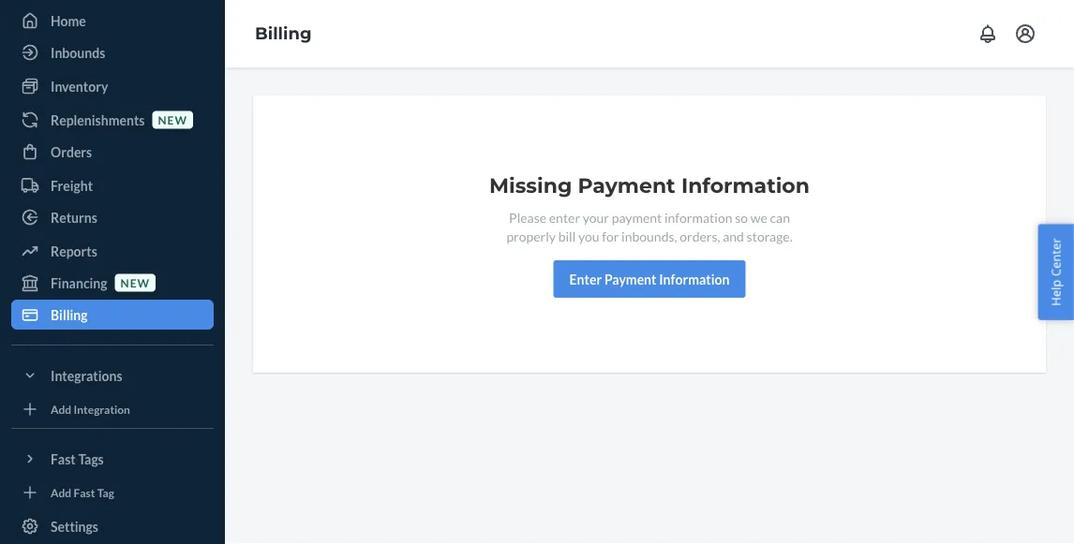 Task type: describe. For each thing, give the bounding box(es) containing it.
returns
[[51, 209, 97, 225]]

for
[[602, 228, 619, 244]]

can
[[770, 209, 790, 225]]

tags
[[78, 451, 104, 467]]

settings
[[51, 519, 98, 535]]

new for replenishments
[[158, 113, 187, 126]]

freight
[[51, 178, 93, 194]]

financing
[[51, 275, 107, 291]]

payment
[[612, 209, 662, 225]]

storage.
[[747, 228, 793, 244]]

help center button
[[1038, 224, 1074, 320]]

integrations button
[[11, 361, 214, 391]]

and
[[723, 228, 744, 244]]

payment for enter
[[604, 271, 657, 287]]

fast tags
[[51, 451, 104, 467]]

missing
[[489, 173, 572, 198]]

center
[[1047, 238, 1064, 277]]

your
[[583, 209, 609, 225]]

enter
[[549, 209, 580, 225]]

freight link
[[11, 171, 214, 201]]

information for enter payment information
[[659, 271, 730, 287]]

enter payment information button
[[554, 261, 745, 298]]

information
[[664, 209, 732, 225]]

returns link
[[11, 202, 214, 232]]

fast inside dropdown button
[[51, 451, 76, 467]]

you
[[578, 228, 599, 244]]

help
[[1047, 280, 1064, 306]]

orders
[[51, 144, 92, 160]]

tag
[[97, 486, 114, 499]]

reports link
[[11, 236, 214, 266]]

inbounds,
[[621, 228, 677, 244]]



Task type: locate. For each thing, give the bounding box(es) containing it.
0 vertical spatial add
[[51, 402, 71, 416]]

add left integration
[[51, 402, 71, 416]]

billing inside billing "link"
[[51, 307, 88, 323]]

please
[[509, 209, 546, 225]]

1 vertical spatial new
[[121, 276, 150, 290]]

new down reports link
[[121, 276, 150, 290]]

inventory link
[[11, 71, 214, 101]]

1 horizontal spatial new
[[158, 113, 187, 126]]

help center
[[1047, 238, 1064, 306]]

payment up payment
[[578, 173, 675, 198]]

properly
[[506, 228, 556, 244]]

so
[[735, 209, 748, 225]]

billing link
[[255, 23, 312, 44], [11, 300, 214, 330]]

orders link
[[11, 137, 214, 167]]

0 vertical spatial fast
[[51, 451, 76, 467]]

1 vertical spatial billing link
[[11, 300, 214, 330]]

1 vertical spatial add
[[51, 486, 71, 499]]

new
[[158, 113, 187, 126], [121, 276, 150, 290]]

1 vertical spatial payment
[[604, 271, 657, 287]]

payment inside button
[[604, 271, 657, 287]]

1 horizontal spatial billing
[[255, 23, 312, 44]]

we
[[750, 209, 767, 225]]

payment for missing
[[578, 173, 675, 198]]

enter payment information
[[569, 271, 730, 287]]

new for financing
[[121, 276, 150, 290]]

information up so
[[681, 173, 810, 198]]

fast left tag
[[74, 486, 95, 499]]

information for missing payment information
[[681, 173, 810, 198]]

2 add from the top
[[51, 486, 71, 499]]

add for add fast tag
[[51, 486, 71, 499]]

0 vertical spatial payment
[[578, 173, 675, 198]]

new up orders link
[[158, 113, 187, 126]]

1 horizontal spatial billing link
[[255, 23, 312, 44]]

enter
[[569, 271, 602, 287]]

payment
[[578, 173, 675, 198], [604, 271, 657, 287]]

missing payment information
[[489, 173, 810, 198]]

1 vertical spatial information
[[659, 271, 730, 287]]

add fast tag
[[51, 486, 114, 499]]

add integration link
[[11, 398, 214, 421]]

orders,
[[680, 228, 720, 244]]

information down orders,
[[659, 271, 730, 287]]

0 horizontal spatial new
[[121, 276, 150, 290]]

add fast tag link
[[11, 482, 214, 504]]

fast
[[51, 451, 76, 467], [74, 486, 95, 499]]

home
[[51, 13, 86, 29]]

replenishments
[[51, 112, 145, 128]]

inbounds link
[[11, 37, 214, 67]]

0 horizontal spatial billing
[[51, 307, 88, 323]]

bill
[[558, 228, 576, 244]]

0 vertical spatial billing link
[[255, 23, 312, 44]]

open notifications image
[[977, 22, 999, 45]]

settings link
[[11, 512, 214, 542]]

add integration
[[51, 402, 130, 416]]

inbounds
[[51, 45, 105, 60]]

add for add integration
[[51, 402, 71, 416]]

1 vertical spatial fast
[[74, 486, 95, 499]]

home link
[[11, 6, 214, 36]]

fast tags button
[[11, 444, 214, 474]]

please enter your payment information so we can properly bill you for inbounds, orders, and storage.
[[506, 209, 793, 244]]

0 vertical spatial new
[[158, 113, 187, 126]]

0 vertical spatial information
[[681, 173, 810, 198]]

reports
[[51, 243, 97, 259]]

fast left tags
[[51, 451, 76, 467]]

inventory
[[51, 78, 108, 94]]

integrations
[[51, 368, 122, 384]]

information
[[681, 173, 810, 198], [659, 271, 730, 287]]

0 horizontal spatial billing link
[[11, 300, 214, 330]]

add up settings
[[51, 486, 71, 499]]

add
[[51, 402, 71, 416], [51, 486, 71, 499]]

1 add from the top
[[51, 402, 71, 416]]

payment right enter
[[604, 271, 657, 287]]

billing
[[255, 23, 312, 44], [51, 307, 88, 323]]

information inside button
[[659, 271, 730, 287]]

open account menu image
[[1014, 22, 1037, 45]]

1 vertical spatial billing
[[51, 307, 88, 323]]

0 vertical spatial billing
[[255, 23, 312, 44]]

integration
[[74, 402, 130, 416]]



Task type: vqa. For each thing, say whether or not it's contained in the screenshot.
left the Billing
yes



